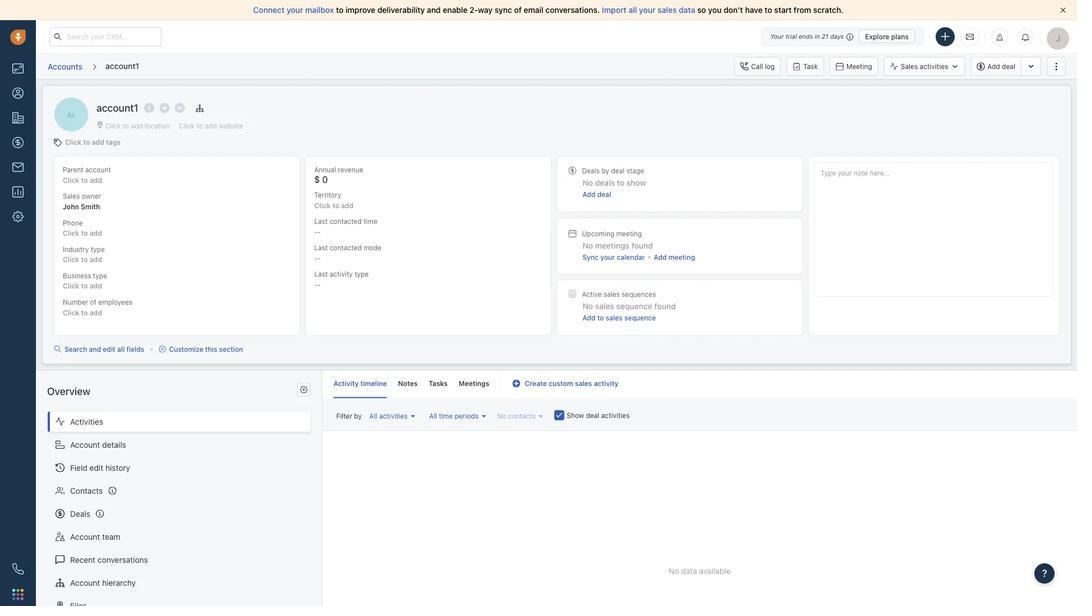 Task type: describe. For each thing, give the bounding box(es) containing it.
business type click to add
[[63, 272, 107, 290]]

search
[[65, 345, 87, 353]]

twitter circled image
[[160, 102, 170, 114]]

no for no meetings found
[[583, 241, 593, 250]]

history
[[106, 463, 130, 472]]

add inside no deals to show add deal
[[583, 190, 596, 198]]

click inside business type click to add
[[63, 282, 79, 290]]

search and edit all fields
[[65, 345, 144, 353]]

to right mailbox at the left top
[[336, 5, 344, 15]]

all for all time periods
[[429, 412, 437, 420]]

add inside "parent account click to add"
[[90, 176, 102, 184]]

no for no sales sequence found add to sales sequence
[[583, 301, 593, 311]]

to inside number of employees click to add
[[81, 309, 88, 316]]

0 vertical spatial found
[[632, 241, 653, 250]]

last for last contacted mode
[[314, 244, 328, 252]]

click down the linkedin circled icon on the top of the page
[[179, 122, 195, 130]]

no for no deals to show add deal
[[583, 178, 593, 187]]

all inside search and edit all fields 'link'
[[117, 345, 125, 353]]

send email image
[[967, 32, 974, 41]]

deals by deal stage
[[582, 167, 644, 175]]

connect your mailbox to improve deliverability and enable 2-way sync of email conversations. import all your sales data so you don't have to start from scratch.
[[253, 5, 844, 15]]

0 vertical spatial account1
[[106, 61, 139, 70]]

what's new image
[[996, 33, 1004, 41]]

time inside button
[[439, 412, 453, 420]]

explore
[[866, 33, 890, 40]]

to inside no sales sequence found add to sales sequence
[[598, 314, 604, 322]]

your trial ends in 21 days
[[771, 33, 844, 40]]

contacted for time
[[330, 217, 362, 225]]

no for no data available
[[669, 566, 679, 575]]

all activities
[[370, 412, 408, 420]]

to inside the territory click to add
[[333, 201, 339, 209]]

contacts
[[508, 412, 536, 420]]

to inside industry type click to add
[[81, 256, 88, 264]]

1 vertical spatial data
[[681, 566, 697, 575]]

account
[[85, 166, 111, 174]]

don't
[[724, 5, 743, 15]]

sequences
[[622, 290, 656, 298]]

add deal button
[[971, 57, 1022, 76]]

improve
[[346, 5, 376, 15]]

active sales sequences
[[582, 290, 656, 298]]

connect your mailbox link
[[253, 5, 336, 15]]

number
[[63, 298, 88, 306]]

all time periods
[[429, 412, 479, 420]]

create
[[525, 380, 547, 388]]

phone element
[[7, 558, 29, 580]]

phone click to add
[[63, 219, 102, 237]]

add inside industry type click to add
[[90, 256, 102, 264]]

sync your calendar
[[583, 253, 645, 261]]

sales right active
[[604, 290, 620, 298]]

way
[[478, 5, 493, 15]]

explore plans link
[[859, 30, 915, 43]]

0 vertical spatial data
[[679, 5, 696, 15]]

industry type click to add
[[63, 245, 105, 264]]

call log
[[752, 63, 775, 70]]

last contacted time --
[[314, 217, 378, 236]]

add meeting
[[654, 253, 695, 261]]

by for filter
[[354, 412, 362, 420]]

meeting for add meeting
[[669, 253, 695, 261]]

conversations
[[98, 555, 148, 564]]

ends
[[799, 33, 813, 40]]

add inside business type click to add
[[90, 282, 102, 290]]

activity inside last activity type --
[[330, 270, 353, 278]]

connect
[[253, 5, 285, 15]]

0 vertical spatial all
[[629, 5, 637, 15]]

this
[[205, 345, 217, 353]]

$
[[314, 174, 320, 185]]

account for account team
[[70, 532, 100, 541]]

email
[[524, 5, 544, 15]]

show
[[627, 178, 646, 187]]

sales down active
[[595, 301, 615, 311]]

phone
[[63, 219, 83, 227]]

stage
[[627, 167, 644, 175]]

call log button
[[735, 57, 781, 76]]

contacts
[[70, 486, 103, 495]]

field edit history
[[70, 463, 130, 472]]

linkedin circled image
[[175, 102, 185, 114]]

days
[[831, 33, 844, 40]]

to inside phone click to add
[[81, 229, 88, 237]]

21
[[822, 33, 829, 40]]

freshworks switcher image
[[12, 589, 24, 600]]

mailbox
[[305, 5, 334, 15]]

account for account details
[[70, 440, 100, 449]]

task
[[804, 63, 818, 70]]

sales down active sales sequences
[[606, 314, 623, 322]]

add deal link
[[583, 189, 611, 201]]

add to sales sequence link
[[583, 313, 656, 324]]

1 horizontal spatial activity
[[594, 380, 619, 388]]

no deals to show add deal
[[583, 178, 646, 198]]

last for last activity type
[[314, 270, 328, 278]]

team
[[102, 532, 120, 541]]

all for all activities
[[370, 412, 377, 420]]

import all your sales data link
[[602, 5, 698, 15]]

close image
[[1061, 7, 1066, 13]]

no for no contacts
[[497, 412, 506, 420]]

have
[[746, 5, 763, 15]]

ac
[[67, 111, 75, 118]]

last contacted mode --
[[314, 244, 382, 262]]

type inside last activity type --
[[355, 270, 369, 278]]

add inside phone click to add
[[90, 229, 102, 237]]

details
[[102, 440, 126, 449]]

search and edit all fields link
[[54, 344, 144, 354]]

facebook circled image
[[144, 102, 154, 114]]

john
[[63, 203, 79, 211]]

annual revenue $ 0
[[314, 166, 363, 185]]

0 vertical spatial and
[[427, 5, 441, 15]]

meetings
[[459, 380, 490, 388]]

no contacts
[[497, 412, 536, 420]]

active
[[582, 290, 602, 298]]

hierarchy
[[102, 578, 136, 587]]

add meeting link
[[654, 252, 695, 262]]

found inside no sales sequence found add to sales sequence
[[655, 301, 676, 311]]

deal inside no deals to show add deal
[[598, 190, 611, 198]]

no meetings found
[[583, 241, 653, 250]]

phone image
[[12, 564, 24, 575]]

add inside no sales sequence found add to sales sequence
[[583, 314, 596, 322]]

to inside "parent account click to add"
[[81, 176, 88, 184]]

click to add location
[[105, 122, 170, 130]]

upcoming
[[582, 229, 615, 237]]

1 vertical spatial account1
[[97, 102, 139, 114]]

click inside phone click to add
[[63, 229, 79, 237]]

call
[[752, 63, 764, 70]]

you
[[709, 5, 722, 15]]

number of employees click to add
[[63, 298, 133, 316]]

deal inside add deal button
[[1003, 63, 1016, 70]]

activity timeline
[[334, 380, 387, 388]]

deals
[[595, 178, 615, 187]]

parent
[[63, 166, 83, 174]]

account hierarchy
[[70, 578, 136, 587]]

create custom sales activity
[[525, 380, 619, 388]]



Task type: vqa. For each thing, say whether or not it's contained in the screenshot.


Task type: locate. For each thing, give the bounding box(es) containing it.
type right business
[[93, 272, 107, 280]]

activities for all activities
[[379, 412, 408, 420]]

deals for deals
[[70, 509, 90, 518]]

sales owner john smith
[[63, 192, 101, 211]]

tags
[[106, 138, 121, 146]]

1 vertical spatial sales
[[63, 192, 80, 200]]

of right number
[[90, 298, 97, 306]]

type right industry
[[91, 245, 105, 253]]

periods
[[455, 412, 479, 420]]

deals down contacts
[[70, 509, 90, 518]]

0 horizontal spatial time
[[364, 217, 378, 225]]

from
[[794, 5, 812, 15]]

1 vertical spatial last
[[314, 244, 328, 252]]

no inside button
[[497, 412, 506, 420]]

1 horizontal spatial time
[[439, 412, 453, 420]]

no inside no sales sequence found add to sales sequence
[[583, 301, 593, 311]]

click inside industry type click to add
[[63, 256, 79, 264]]

add left location
[[131, 122, 143, 130]]

import
[[602, 5, 627, 15]]

found
[[632, 241, 653, 250], [655, 301, 676, 311]]

by
[[602, 167, 610, 175], [354, 412, 362, 420]]

last down last contacted mode --
[[314, 270, 328, 278]]

no left contacts on the left of the page
[[497, 412, 506, 420]]

1 vertical spatial of
[[90, 298, 97, 306]]

last
[[314, 217, 328, 225], [314, 244, 328, 252], [314, 270, 328, 278]]

account1
[[106, 61, 139, 70], [97, 102, 139, 114]]

1 vertical spatial meeting
[[669, 253, 695, 261]]

deal down 'deals'
[[598, 190, 611, 198]]

last for last contacted time
[[314, 217, 328, 225]]

sales left so on the right top
[[658, 5, 677, 15]]

parent account click to add
[[63, 166, 111, 184]]

account1 down search your crm... text box
[[106, 61, 139, 70]]

start
[[775, 5, 792, 15]]

add left the tags
[[92, 138, 104, 146]]

1 vertical spatial edit
[[90, 463, 103, 472]]

1 vertical spatial deals
[[70, 509, 90, 518]]

account up recent
[[70, 532, 100, 541]]

meeting up no meetings found
[[617, 229, 642, 237]]

1 horizontal spatial activities
[[602, 411, 630, 419]]

all inside "link"
[[370, 412, 377, 420]]

available
[[700, 566, 731, 575]]

all activities link
[[367, 409, 418, 423]]

deals
[[582, 167, 600, 175], [70, 509, 90, 518]]

click inside number of employees click to add
[[63, 309, 79, 316]]

1 horizontal spatial your
[[601, 253, 615, 261]]

deal left stage
[[611, 167, 625, 175]]

1 horizontal spatial sales
[[901, 63, 918, 70]]

meeting for upcoming meeting
[[617, 229, 642, 237]]

contacted for mode
[[330, 244, 362, 252]]

sync
[[583, 253, 599, 261]]

1 vertical spatial contacted
[[330, 244, 362, 252]]

click inside "parent account click to add"
[[63, 176, 79, 184]]

activity up "show deal activities"
[[594, 380, 619, 388]]

to down territory
[[333, 201, 339, 209]]

1 vertical spatial account
[[70, 532, 100, 541]]

all right "filter by"
[[370, 412, 377, 420]]

type
[[91, 245, 105, 253], [355, 270, 369, 278], [93, 272, 107, 280]]

activities for sales activities
[[920, 63, 949, 70]]

deal
[[1003, 63, 1016, 70], [611, 167, 625, 175], [598, 190, 611, 198], [586, 411, 600, 419]]

and
[[427, 5, 441, 15], [89, 345, 101, 353]]

account1 up the click to add location
[[97, 102, 139, 114]]

2 horizontal spatial your
[[639, 5, 656, 15]]

no sales sequence found add to sales sequence
[[583, 301, 676, 322]]

to left the tags
[[83, 138, 90, 146]]

0 vertical spatial activity
[[330, 270, 353, 278]]

by up 'deals'
[[602, 167, 610, 175]]

1 horizontal spatial all
[[429, 412, 437, 420]]

1 vertical spatial found
[[655, 301, 676, 311]]

sales for sales owner john smith
[[63, 192, 80, 200]]

1 vertical spatial by
[[354, 412, 362, 420]]

revenue
[[338, 166, 363, 174]]

business
[[63, 272, 91, 280]]

type inside industry type click to add
[[91, 245, 105, 253]]

your
[[771, 33, 784, 40]]

time inside 'last contacted time --'
[[364, 217, 378, 225]]

to down industry
[[81, 256, 88, 264]]

add up number of employees click to add
[[90, 282, 102, 290]]

0 vertical spatial account
[[70, 440, 100, 449]]

contacted inside 'last contacted time --'
[[330, 217, 362, 225]]

1 vertical spatial all
[[117, 345, 125, 353]]

1 all from the left
[[370, 412, 377, 420]]

location
[[145, 122, 170, 130]]

1 contacted from the top
[[330, 217, 362, 225]]

0 vertical spatial meeting
[[617, 229, 642, 237]]

add
[[131, 122, 143, 130], [205, 122, 217, 130], [92, 138, 104, 146], [90, 176, 102, 184], [341, 201, 354, 209], [90, 229, 102, 237], [90, 256, 102, 264], [90, 282, 102, 290], [90, 309, 102, 316]]

filter
[[336, 412, 352, 420]]

to down deals by deal stage
[[617, 178, 625, 187]]

0 vertical spatial sequence
[[617, 301, 653, 311]]

click down parent
[[63, 176, 79, 184]]

add inside number of employees click to add
[[90, 309, 102, 316]]

0 vertical spatial time
[[364, 217, 378, 225]]

to down parent
[[81, 176, 88, 184]]

meeting
[[617, 229, 642, 237], [669, 253, 695, 261]]

contacted inside last contacted mode --
[[330, 244, 362, 252]]

click down number
[[63, 309, 79, 316]]

employees
[[98, 298, 133, 306]]

account for account hierarchy
[[70, 578, 100, 587]]

sales down plans on the right top
[[901, 63, 918, 70]]

in
[[815, 33, 820, 40]]

account down recent
[[70, 578, 100, 587]]

Search your CRM... text field
[[49, 27, 162, 46]]

scratch.
[[814, 5, 844, 15]]

sync
[[495, 5, 512, 15]]

1 horizontal spatial by
[[602, 167, 610, 175]]

click down industry
[[63, 256, 79, 264]]

to down the phone
[[81, 229, 88, 237]]

your for mailbox
[[287, 5, 303, 15]]

edit right field
[[90, 463, 103, 472]]

all right import
[[629, 5, 637, 15]]

deliverability
[[378, 5, 425, 15]]

0 vertical spatial of
[[514, 5, 522, 15]]

1 horizontal spatial deals
[[582, 167, 600, 175]]

to down business
[[81, 282, 88, 290]]

all down tasks
[[429, 412, 437, 420]]

found down "sequences"
[[655, 301, 676, 311]]

task button
[[787, 57, 824, 76]]

show deal activities
[[567, 411, 630, 419]]

contacted
[[330, 217, 362, 225], [330, 244, 362, 252]]

all inside button
[[429, 412, 437, 420]]

meetings
[[595, 241, 630, 250]]

0 vertical spatial edit
[[103, 345, 115, 353]]

sequence
[[617, 301, 653, 311], [625, 314, 656, 322]]

1 horizontal spatial all
[[629, 5, 637, 15]]

no inside no deals to show add deal
[[583, 178, 593, 187]]

0 horizontal spatial found
[[632, 241, 653, 250]]

type for industry type click to add
[[91, 245, 105, 253]]

1 horizontal spatial of
[[514, 5, 522, 15]]

0 horizontal spatial activities
[[379, 412, 408, 420]]

account down activities
[[70, 440, 100, 449]]

1 horizontal spatial meeting
[[669, 253, 695, 261]]

meeting button
[[830, 57, 879, 76]]

activities
[[70, 417, 103, 426]]

deals for deals by deal stage
[[582, 167, 600, 175]]

0 horizontal spatial your
[[287, 5, 303, 15]]

add right calendar
[[654, 253, 667, 261]]

of right sync
[[514, 5, 522, 15]]

add left website on the top left of page
[[205, 122, 217, 130]]

no data available
[[669, 566, 731, 575]]

2 last from the top
[[314, 244, 328, 252]]

to inside no deals to show add deal
[[617, 178, 625, 187]]

mng settings image
[[300, 386, 308, 394]]

0 horizontal spatial activity
[[330, 270, 353, 278]]

mode
[[364, 244, 382, 252]]

and inside 'link'
[[89, 345, 101, 353]]

0 horizontal spatial deals
[[70, 509, 90, 518]]

0 horizontal spatial sales
[[63, 192, 80, 200]]

add inside the territory click to add
[[341, 201, 354, 209]]

activity down last contacted mode --
[[330, 270, 353, 278]]

1 horizontal spatial and
[[427, 5, 441, 15]]

sales activities button
[[884, 57, 971, 76], [884, 57, 966, 76]]

fields
[[126, 345, 144, 353]]

all left fields
[[117, 345, 125, 353]]

add down account
[[90, 176, 102, 184]]

no left available
[[669, 566, 679, 575]]

activities inside "link"
[[379, 412, 408, 420]]

0 horizontal spatial and
[[89, 345, 101, 353]]

smith
[[81, 203, 100, 211]]

to inside business type click to add
[[81, 282, 88, 290]]

sales activities
[[901, 63, 949, 70]]

2 account from the top
[[70, 532, 100, 541]]

no up 'add deal' link
[[583, 178, 593, 187]]

1 vertical spatial activity
[[594, 380, 619, 388]]

your down meetings
[[601, 253, 615, 261]]

last down 'last contacted time --'
[[314, 244, 328, 252]]

territory click to add
[[314, 191, 354, 209]]

deal down what's new image
[[1003, 63, 1016, 70]]

0 vertical spatial last
[[314, 217, 328, 225]]

add down what's new image
[[988, 63, 1001, 70]]

field
[[70, 463, 87, 472]]

1 horizontal spatial found
[[655, 301, 676, 311]]

2 horizontal spatial activities
[[920, 63, 949, 70]]

sales
[[658, 5, 677, 15], [604, 290, 620, 298], [595, 301, 615, 311], [606, 314, 623, 322], [575, 380, 592, 388]]

add inside button
[[988, 63, 1001, 70]]

timeline
[[361, 380, 387, 388]]

no
[[583, 178, 593, 187], [583, 241, 593, 250], [583, 301, 593, 311], [497, 412, 506, 420], [669, 566, 679, 575]]

add down 'deals'
[[583, 190, 596, 198]]

2 contacted from the top
[[330, 244, 362, 252]]

customize
[[169, 345, 204, 353]]

3 account from the top
[[70, 578, 100, 587]]

by for deals
[[602, 167, 610, 175]]

and right search
[[89, 345, 101, 353]]

accounts
[[48, 62, 83, 71]]

1 vertical spatial and
[[89, 345, 101, 353]]

calendar
[[617, 253, 645, 261]]

no contacts button
[[495, 409, 546, 423]]

recent conversations
[[70, 555, 148, 564]]

filter by
[[336, 412, 362, 420]]

type for business type click to add
[[93, 272, 107, 280]]

add down employees
[[90, 309, 102, 316]]

sales for sales activities
[[901, 63, 918, 70]]

3 last from the top
[[314, 270, 328, 278]]

0 vertical spatial contacted
[[330, 217, 362, 225]]

0 horizontal spatial of
[[90, 298, 97, 306]]

contacted down the territory click to add
[[330, 217, 362, 225]]

0
[[322, 174, 328, 185]]

-
[[314, 228, 318, 236], [318, 228, 321, 236], [314, 254, 318, 262], [318, 254, 321, 262], [314, 281, 318, 289], [318, 281, 321, 289]]

meeting right calendar
[[669, 253, 695, 261]]

all time periods button
[[427, 409, 489, 423]]

add down active
[[583, 314, 596, 322]]

2 all from the left
[[429, 412, 437, 420]]

0 horizontal spatial all
[[370, 412, 377, 420]]

time left periods
[[439, 412, 453, 420]]

edit inside 'link'
[[103, 345, 115, 353]]

0 vertical spatial by
[[602, 167, 610, 175]]

to left location
[[123, 122, 129, 130]]

by right filter
[[354, 412, 362, 420]]

your left mailbox at the left top
[[287, 5, 303, 15]]

time up mode at top
[[364, 217, 378, 225]]

click inside the territory click to add
[[314, 201, 331, 209]]

last inside last contacted mode --
[[314, 244, 328, 252]]

customize this section
[[169, 345, 243, 353]]

2 vertical spatial last
[[314, 270, 328, 278]]

last inside 'last contacted time --'
[[314, 217, 328, 225]]

0 horizontal spatial all
[[117, 345, 125, 353]]

last down the territory click to add
[[314, 217, 328, 225]]

deals up 'deals'
[[582, 167, 600, 175]]

ac button
[[54, 97, 89, 132]]

add up business type click to add
[[90, 256, 102, 264]]

click down ac button
[[65, 138, 82, 146]]

your right import
[[639, 5, 656, 15]]

customize this section link
[[158, 344, 243, 354]]

your for calendar
[[601, 253, 615, 261]]

notes
[[398, 380, 418, 388]]

contacted down 'last contacted time --'
[[330, 244, 362, 252]]

click down the phone
[[63, 229, 79, 237]]

of inside number of employees click to add
[[90, 298, 97, 306]]

add up industry type click to add
[[90, 229, 102, 237]]

0 vertical spatial deals
[[582, 167, 600, 175]]

0 horizontal spatial by
[[354, 412, 362, 420]]

1 vertical spatial time
[[439, 412, 453, 420]]

territory
[[314, 191, 341, 199]]

type down last contacted mode --
[[355, 270, 369, 278]]

activity
[[330, 270, 353, 278], [594, 380, 619, 388]]

1 last from the top
[[314, 217, 328, 225]]

to down active
[[598, 314, 604, 322]]

and left enable
[[427, 5, 441, 15]]

1 account from the top
[[70, 440, 100, 449]]

click down territory
[[314, 201, 331, 209]]

click
[[105, 122, 121, 130], [179, 122, 195, 130], [65, 138, 82, 146], [63, 176, 79, 184], [314, 201, 331, 209], [63, 229, 79, 237], [63, 256, 79, 264], [63, 282, 79, 290], [63, 309, 79, 316]]

to left website on the top left of page
[[197, 122, 203, 130]]

sync your calendar link
[[583, 252, 645, 262]]

found up calendar
[[632, 241, 653, 250]]

type inside business type click to add
[[93, 272, 107, 280]]

time
[[364, 217, 378, 225], [439, 412, 453, 420]]

edit left fields
[[103, 345, 115, 353]]

to left start
[[765, 5, 773, 15]]

sales up john
[[63, 192, 80, 200]]

to down number
[[81, 309, 88, 316]]

last inside last activity type --
[[314, 270, 328, 278]]

no down active
[[583, 301, 593, 311]]

add up 'last contacted time --'
[[341, 201, 354, 209]]

0 horizontal spatial meeting
[[617, 229, 642, 237]]

plans
[[892, 33, 909, 40]]

enable
[[443, 5, 468, 15]]

overview
[[47, 385, 90, 397]]

2 vertical spatial account
[[70, 578, 100, 587]]

sales right custom
[[575, 380, 592, 388]]

sales inside sales owner john smith
[[63, 192, 80, 200]]

click down business
[[63, 282, 79, 290]]

deal right show
[[586, 411, 600, 419]]

data left available
[[681, 566, 697, 575]]

0 vertical spatial sales
[[901, 63, 918, 70]]

1 vertical spatial sequence
[[625, 314, 656, 322]]

account details
[[70, 440, 126, 449]]

click up the tags
[[105, 122, 121, 130]]

data left so on the right top
[[679, 5, 696, 15]]

no up sync
[[583, 241, 593, 250]]



